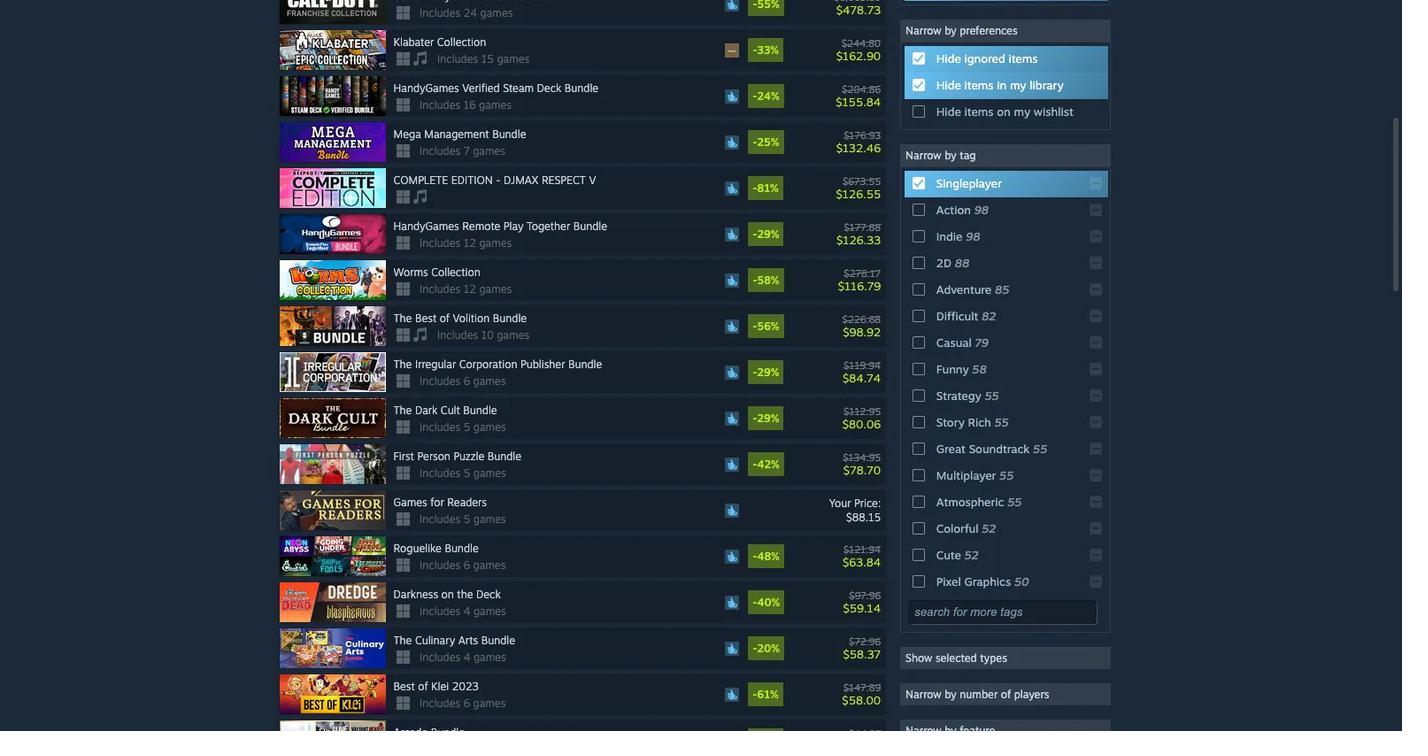 Task type: locate. For each thing, give the bounding box(es) containing it.
3 includes 5 games from the top
[[420, 513, 506, 526]]

includes 5 games down cult
[[420, 421, 506, 434]]

2 6 from the top
[[464, 559, 470, 572]]

1 vertical spatial includes 12 games
[[420, 283, 512, 296]]

great soundtrack 55
[[937, 442, 1048, 456]]

price:
[[855, 496, 881, 510]]

1 vertical spatial includes 4 games
[[420, 651, 506, 664]]

6
[[464, 375, 470, 388], [464, 559, 470, 572], [464, 697, 470, 710]]

games right 10 on the top left
[[497, 329, 530, 342]]

includes down 'roguelike bundle'
[[420, 559, 461, 572]]

includes for $126.33
[[420, 237, 461, 250]]

29% down 56%
[[758, 366, 780, 379]]

items down the hide items in my library
[[965, 105, 994, 119]]

includes 6 games up the
[[420, 559, 506, 572]]

the down worms
[[394, 312, 412, 325]]

includes 5 games down first person puzzle bundle
[[420, 467, 506, 480]]

2 includes 4 games from the top
[[420, 651, 506, 664]]

4 down the
[[464, 605, 471, 618]]

includes 12 games up volition
[[420, 283, 512, 296]]

-29% for $126.33
[[753, 228, 780, 241]]

6 for $84.74
[[464, 375, 470, 388]]

includes for $58.00
[[420, 697, 461, 710]]

2d
[[937, 256, 952, 270]]

2 horizontal spatial of
[[1001, 688, 1012, 701]]

the left irregular
[[394, 358, 412, 371]]

adventure
[[937, 283, 992, 297]]

1 includes 5 games from the top
[[420, 421, 506, 434]]

2 handygames from the top
[[394, 220, 459, 233]]

55 right atmospheric at the bottom right
[[1008, 495, 1022, 509]]

bundle
[[565, 82, 599, 95], [493, 128, 526, 141], [574, 220, 608, 233], [493, 312, 527, 325], [569, 358, 602, 371], [463, 404, 497, 417], [488, 450, 522, 463], [445, 542, 479, 555], [482, 634, 515, 647]]

0 vertical spatial deck
[[537, 82, 562, 95]]

includes 5 games down the readers
[[420, 513, 506, 526]]

- for $78.70
[[753, 458, 758, 471]]

4 for $58.37
[[464, 651, 471, 664]]

1 4 from the top
[[464, 605, 471, 618]]

0 vertical spatial -29%
[[753, 228, 780, 241]]

- for $126.33
[[753, 228, 758, 241]]

by for preferences
[[945, 24, 957, 37]]

hide
[[937, 51, 962, 66], [937, 78, 962, 92], [937, 105, 962, 119]]

includes down management
[[420, 144, 461, 158]]

3 5 from the top
[[464, 513, 471, 526]]

includes for $58.37
[[420, 651, 461, 664]]

2 4 from the top
[[464, 651, 471, 664]]

includes 4 games for $59.14
[[420, 605, 506, 618]]

casual
[[937, 336, 972, 350]]

98
[[975, 203, 989, 217], [966, 229, 981, 244]]

includes up klabater collection
[[420, 6, 461, 20]]

includes down person
[[420, 467, 461, 480]]

2 vertical spatial by
[[945, 688, 957, 701]]

2 vertical spatial 6
[[464, 697, 470, 710]]

0 vertical spatial 6
[[464, 375, 470, 388]]

worms collection
[[394, 266, 481, 279]]

by for number
[[945, 688, 957, 701]]

1 vertical spatial hide
[[937, 78, 962, 92]]

strategy
[[937, 389, 982, 403]]

1 vertical spatial handygames
[[394, 220, 459, 233]]

story
[[937, 415, 965, 430]]

colorful 52
[[937, 522, 997, 536]]

includes down worms collection
[[420, 283, 461, 296]]

3 hide from the top
[[937, 105, 962, 119]]

games up the
[[473, 559, 506, 572]]

indie
[[937, 229, 963, 244]]

- for $162.90
[[753, 43, 758, 57]]

hide down narrow by preferences at top right
[[937, 51, 962, 66]]

games for $126.33
[[479, 237, 512, 250]]

hide for hide items in my library
[[937, 78, 962, 92]]

52 for cute 52
[[965, 548, 979, 562]]

$147.89
[[844, 682, 881, 694]]

on down in at the top
[[997, 105, 1011, 119]]

0 horizontal spatial 52
[[965, 548, 979, 562]]

the left culinary
[[394, 634, 412, 647]]

1 vertical spatial includes 6 games
[[420, 559, 506, 572]]

1 includes 6 games from the top
[[420, 375, 506, 388]]

$226.68 $98.92
[[843, 313, 881, 339]]

atmospheric
[[937, 495, 1005, 509]]

6 down corporation
[[464, 375, 470, 388]]

- for $126.55
[[753, 182, 758, 195]]

2 vertical spatial hide
[[937, 105, 962, 119]]

29% for $80.06
[[758, 412, 780, 425]]

33%
[[758, 43, 779, 57]]

includes down the best of volition bundle
[[438, 329, 478, 342]]

collection right worms
[[431, 266, 481, 279]]

2 narrow from the top
[[906, 149, 942, 162]]

2 vertical spatial includes 5 games
[[420, 513, 506, 526]]

respect
[[542, 174, 586, 187]]

0 vertical spatial 52
[[982, 522, 997, 536]]

2 includes 12 games from the top
[[420, 283, 512, 296]]

2 vertical spatial includes 6 games
[[420, 697, 506, 710]]

includes 12 games down remote
[[420, 237, 512, 250]]

types
[[981, 652, 1008, 665]]

includes 6 games down corporation
[[420, 375, 506, 388]]

difficult
[[937, 309, 979, 323]]

2 vertical spatial narrow
[[906, 688, 942, 701]]

person
[[417, 450, 451, 463]]

1 includes 12 games from the top
[[420, 237, 512, 250]]

-29% down -56%
[[753, 366, 780, 379]]

3 by from the top
[[945, 688, 957, 701]]

1 6 from the top
[[464, 375, 470, 388]]

0 vertical spatial narrow
[[906, 24, 942, 37]]

4 the from the top
[[394, 634, 412, 647]]

best left klei
[[394, 680, 415, 694]]

narrow left tag
[[906, 149, 942, 162]]

1 horizontal spatial of
[[440, 312, 450, 325]]

$132.46
[[837, 140, 881, 155]]

52 down atmospheric 55
[[982, 522, 997, 536]]

klabater
[[394, 36, 434, 49]]

98 right action on the right top
[[975, 203, 989, 217]]

-29% up -42%
[[753, 412, 780, 425]]

$673.55
[[843, 175, 881, 187]]

-29% up -58%
[[753, 228, 780, 241]]

- for $155.84
[[753, 90, 758, 103]]

55 right rich
[[995, 415, 1009, 430]]

1 vertical spatial includes 5 games
[[420, 467, 506, 480]]

steam
[[503, 82, 534, 95]]

includes 16 games
[[420, 98, 512, 112]]

includes for $116.79
[[420, 283, 461, 296]]

games up volition
[[479, 283, 512, 296]]

24%
[[758, 90, 780, 103]]

collection
[[437, 36, 486, 49], [431, 266, 481, 279]]

0 vertical spatial best
[[415, 312, 437, 325]]

includes for $84.74
[[420, 375, 461, 388]]

games right the 7 at top left
[[473, 144, 506, 158]]

0 vertical spatial hide
[[937, 51, 962, 66]]

2 includes 6 games from the top
[[420, 559, 506, 572]]

deck right steam on the top left
[[537, 82, 562, 95]]

3 includes 6 games from the top
[[420, 697, 506, 710]]

by
[[945, 24, 957, 37], [945, 149, 957, 162], [945, 688, 957, 701]]

1 vertical spatial 5
[[464, 467, 471, 480]]

61%
[[758, 688, 779, 701]]

the left dark
[[394, 404, 412, 417]]

5 down 'puzzle' on the bottom left of the page
[[464, 467, 471, 480]]

1 hide from the top
[[937, 51, 962, 66]]

- for $58.00
[[753, 688, 758, 701]]

readers
[[447, 496, 487, 509]]

3 29% from the top
[[758, 412, 780, 425]]

narrow for narrow by tag
[[906, 149, 942, 162]]

12 for $116.79
[[464, 283, 476, 296]]

the for $84.74
[[394, 358, 412, 371]]

collection up includes 15 games
[[437, 36, 486, 49]]

bundle down steam on the top left
[[493, 128, 526, 141]]

mega
[[394, 128, 421, 141]]

0 vertical spatial 12
[[464, 237, 476, 250]]

adventure 85
[[937, 283, 1010, 297]]

2 29% from the top
[[758, 366, 780, 379]]

$176.93
[[844, 129, 881, 141]]

- for $63.84
[[753, 550, 758, 563]]

includes 10 games
[[438, 329, 530, 342]]

$112.95
[[844, 405, 881, 418]]

3 6 from the top
[[464, 697, 470, 710]]

0 vertical spatial handygames
[[394, 82, 459, 95]]

6 for $58.00
[[464, 697, 470, 710]]

3 narrow from the top
[[906, 688, 942, 701]]

1 5 from the top
[[464, 421, 471, 434]]

my right in at the top
[[1010, 78, 1027, 92]]

2 12 from the top
[[464, 283, 476, 296]]

2 vertical spatial items
[[965, 105, 994, 119]]

of
[[440, 312, 450, 325], [418, 680, 428, 694], [1001, 688, 1012, 701]]

of left volition
[[440, 312, 450, 325]]

6 for $63.84
[[464, 559, 470, 572]]

1 12 from the top
[[464, 237, 476, 250]]

$134.95
[[843, 451, 881, 464]]

2 vertical spatial -29%
[[753, 412, 780, 425]]

narrow right $244.80
[[906, 24, 942, 37]]

1 includes 4 games from the top
[[420, 605, 506, 618]]

0 vertical spatial includes 5 games
[[420, 421, 506, 434]]

games down 'puzzle' on the bottom left of the page
[[474, 467, 506, 480]]

5 for readers
[[464, 513, 471, 526]]

games for $84.74
[[473, 375, 506, 388]]

games for $132.46
[[473, 144, 506, 158]]

by left tag
[[945, 149, 957, 162]]

deck for $155.84
[[537, 82, 562, 95]]

includes down culinary
[[420, 651, 461, 664]]

includes down darkness on the deck
[[420, 605, 461, 618]]

12 for $126.33
[[464, 237, 476, 250]]

0 vertical spatial collection
[[437, 36, 486, 49]]

bundle right cult
[[463, 404, 497, 417]]

multiplayer
[[937, 469, 997, 483]]

games down corporation
[[473, 375, 506, 388]]

29% up the 42%
[[758, 412, 780, 425]]

preferences
[[960, 24, 1018, 37]]

1 vertical spatial on
[[442, 588, 454, 601]]

hide items on my wishlist
[[937, 105, 1074, 119]]

- for $58.37
[[753, 642, 758, 655]]

98 right indie
[[966, 229, 981, 244]]

includes for $78.70
[[420, 467, 461, 480]]

2 hide from the top
[[937, 78, 962, 92]]

4
[[464, 605, 471, 618], [464, 651, 471, 664]]

1 vertical spatial by
[[945, 149, 957, 162]]

79
[[976, 336, 989, 350]]

hide up the narrow by tag
[[937, 105, 962, 119]]

1 vertical spatial -29%
[[753, 366, 780, 379]]

the
[[394, 312, 412, 325], [394, 358, 412, 371], [394, 404, 412, 417], [394, 634, 412, 647]]

my left wishlist
[[1014, 105, 1031, 119]]

1 horizontal spatial on
[[997, 105, 1011, 119]]

1 the from the top
[[394, 312, 412, 325]]

1 vertical spatial narrow
[[906, 149, 942, 162]]

in
[[997, 78, 1007, 92]]

includes 12 games
[[420, 237, 512, 250], [420, 283, 512, 296]]

cute 52
[[937, 548, 979, 562]]

5 for puzzle
[[464, 467, 471, 480]]

5
[[464, 421, 471, 434], [464, 467, 471, 480], [464, 513, 471, 526]]

includes 6 games for $84.74
[[420, 375, 506, 388]]

55 up rich
[[985, 389, 1000, 403]]

2 -29% from the top
[[753, 366, 780, 379]]

bundle up 10 on the top left
[[493, 312, 527, 325]]

includes 5 games for puzzle
[[420, 467, 506, 480]]

0 vertical spatial 5
[[464, 421, 471, 434]]

$116.79
[[838, 279, 881, 293]]

55 for multiplayer 55
[[1000, 469, 1014, 483]]

darkness
[[394, 588, 438, 601]]

2 5 from the top
[[464, 467, 471, 480]]

of left klei
[[418, 680, 428, 694]]

7
[[464, 144, 470, 158]]

handygames up includes 16 games
[[394, 82, 459, 95]]

3 -29% from the top
[[753, 412, 780, 425]]

games right '24'
[[480, 6, 513, 20]]

includes
[[420, 6, 461, 20], [438, 52, 478, 66], [420, 98, 461, 112], [420, 144, 461, 158], [420, 237, 461, 250], [420, 283, 461, 296], [438, 329, 478, 342], [420, 375, 461, 388], [420, 421, 461, 434], [420, 467, 461, 480], [420, 513, 461, 526], [420, 559, 461, 572], [420, 605, 461, 618], [420, 651, 461, 664], [420, 697, 461, 710]]

1 horizontal spatial deck
[[537, 82, 562, 95]]

55 down soundtrack
[[1000, 469, 1014, 483]]

players
[[1015, 688, 1050, 701]]

includes up worms collection
[[420, 237, 461, 250]]

2 includes 5 games from the top
[[420, 467, 506, 480]]

games for $58.00
[[473, 697, 506, 710]]

1 by from the top
[[945, 24, 957, 37]]

6 down 2023
[[464, 697, 470, 710]]

games down arts
[[474, 651, 506, 664]]

0 vertical spatial by
[[945, 24, 957, 37]]

5 down the readers
[[464, 513, 471, 526]]

hide for hide ignored items
[[937, 51, 962, 66]]

library
[[1030, 78, 1064, 92]]

12 down remote
[[464, 237, 476, 250]]

0 vertical spatial 4
[[464, 605, 471, 618]]

55 for atmospheric 55
[[1008, 495, 1022, 509]]

1 handygames from the top
[[394, 82, 459, 95]]

1 29% from the top
[[758, 228, 780, 241]]

colorful
[[937, 522, 979, 536]]

0 vertical spatial includes 6 games
[[420, 375, 506, 388]]

includes 5 games for cult
[[420, 421, 506, 434]]

0 vertical spatial 29%
[[758, 228, 780, 241]]

games down handygames remote play together bundle
[[479, 237, 512, 250]]

16
[[464, 98, 476, 112]]

corporation
[[459, 358, 518, 371]]

29% for $84.74
[[758, 366, 780, 379]]

6 up the
[[464, 559, 470, 572]]

1 vertical spatial 4
[[464, 651, 471, 664]]

- for $80.06
[[753, 412, 758, 425]]

1 vertical spatial 52
[[965, 548, 979, 562]]

2 the from the top
[[394, 358, 412, 371]]

0 vertical spatial includes 4 games
[[420, 605, 506, 618]]

includes for $132.46
[[420, 144, 461, 158]]

includes 4 games
[[420, 605, 506, 618], [420, 651, 506, 664]]

games up arts
[[474, 605, 506, 618]]

collection for $116.79
[[431, 266, 481, 279]]

includes down klei
[[420, 697, 461, 710]]

includes for $63.84
[[420, 559, 461, 572]]

58
[[973, 362, 987, 376]]

on left the
[[442, 588, 454, 601]]

52 right cute
[[965, 548, 979, 562]]

0 vertical spatial includes 12 games
[[420, 237, 512, 250]]

games down 2023
[[473, 697, 506, 710]]

includes down irregular
[[420, 375, 461, 388]]

djmax
[[504, 174, 539, 187]]

1 horizontal spatial 52
[[982, 522, 997, 536]]

$121.94 $63.84
[[843, 543, 881, 569]]

-24%
[[753, 90, 780, 103]]

difficult 82
[[937, 309, 996, 323]]

best left volition
[[415, 312, 437, 325]]

None text field
[[910, 600, 1097, 624]]

first person puzzle bundle
[[394, 450, 522, 463]]

0 vertical spatial 98
[[975, 203, 989, 217]]

1 narrow from the top
[[906, 24, 942, 37]]

$177.88 $126.33
[[837, 221, 881, 247]]

- for $132.46
[[753, 136, 758, 149]]

$88.15
[[847, 511, 881, 524]]

0 horizontal spatial deck
[[476, 588, 501, 601]]

complete edition - djmax respect v
[[394, 174, 596, 187]]

1 vertical spatial 98
[[966, 229, 981, 244]]

by left preferences at the top of page
[[945, 24, 957, 37]]

multiplayer 55
[[937, 469, 1014, 483]]

2 vertical spatial 29%
[[758, 412, 780, 425]]

mega management bundle
[[394, 128, 526, 141]]

1 vertical spatial deck
[[476, 588, 501, 601]]

publisher
[[521, 358, 565, 371]]

1 vertical spatial items
[[965, 78, 994, 92]]

games down handygames verified steam deck bundle
[[479, 98, 512, 112]]

bundle right steam on the top left
[[565, 82, 599, 95]]

1 vertical spatial 12
[[464, 283, 476, 296]]

$126.33
[[837, 233, 881, 247]]

tag
[[960, 149, 976, 162]]

1 -29% from the top
[[753, 228, 780, 241]]

games for $116.79
[[479, 283, 512, 296]]

5 down the dark cult bundle
[[464, 421, 471, 434]]

by for tag
[[945, 149, 957, 162]]

the dark cult bundle
[[394, 404, 497, 417]]

2 by from the top
[[945, 149, 957, 162]]

includes left 16
[[420, 98, 461, 112]]

1 vertical spatial collection
[[431, 266, 481, 279]]

29% up 58%
[[758, 228, 780, 241]]

1 vertical spatial 29%
[[758, 366, 780, 379]]

58%
[[758, 274, 780, 287]]

worms
[[394, 266, 428, 279]]

0 vertical spatial my
[[1010, 78, 1027, 92]]

games up 'puzzle' on the bottom left of the page
[[474, 421, 506, 434]]

1 vertical spatial 6
[[464, 559, 470, 572]]

includes 4 games down the
[[420, 605, 506, 618]]

bundle right publisher on the left of page
[[569, 358, 602, 371]]

includes 4 games down arts
[[420, 651, 506, 664]]

4 down arts
[[464, 651, 471, 664]]

games down the readers
[[474, 513, 506, 526]]

complete
[[394, 174, 448, 187]]

2 vertical spatial 5
[[464, 513, 471, 526]]

includes for $478.73
[[420, 6, 461, 20]]

1 vertical spatial my
[[1014, 105, 1031, 119]]

of left "players" on the right bottom of page
[[1001, 688, 1012, 701]]

by left the number
[[945, 688, 957, 701]]

handygames remote play together bundle
[[394, 220, 608, 233]]

hide down hide ignored items
[[937, 78, 962, 92]]

hide for hide items on my wishlist
[[937, 105, 962, 119]]

handygames down complete on the left of the page
[[394, 220, 459, 233]]

items left in at the top
[[965, 78, 994, 92]]

deck right the
[[476, 588, 501, 601]]



Task type: describe. For each thing, give the bounding box(es) containing it.
5 for cult
[[464, 421, 471, 434]]

- for $116.79
[[753, 274, 758, 287]]

items for in
[[965, 78, 994, 92]]

$97.96 $59.14
[[844, 589, 881, 615]]

verified
[[463, 82, 500, 95]]

bundle right arts
[[482, 634, 515, 647]]

ignored
[[965, 51, 1006, 66]]

85
[[995, 283, 1010, 297]]

handygames for $126.33
[[394, 220, 459, 233]]

42%
[[758, 458, 780, 471]]

funny
[[937, 362, 969, 376]]

$244.80
[[842, 37, 881, 49]]

includes down klabater collection
[[438, 52, 478, 66]]

bundle right roguelike
[[445, 542, 479, 555]]

$112.95 $80.06
[[843, 405, 881, 431]]

-20%
[[753, 642, 780, 655]]

for
[[431, 496, 444, 509]]

dark
[[415, 404, 438, 417]]

arts
[[459, 634, 478, 647]]

$278.17 $116.79
[[838, 267, 881, 293]]

collection for $162.90
[[437, 36, 486, 49]]

$98.92
[[843, 325, 881, 339]]

graphics
[[965, 575, 1012, 589]]

25%
[[758, 136, 780, 149]]

your
[[830, 496, 852, 510]]

3 the from the top
[[394, 404, 412, 417]]

$72.96
[[849, 636, 881, 648]]

strategy 55
[[937, 389, 1000, 403]]

-25%
[[753, 136, 780, 149]]

52 for colorful 52
[[982, 522, 997, 536]]

29% for $126.33
[[758, 228, 780, 241]]

narrow for narrow by preferences
[[906, 24, 942, 37]]

games right 15
[[497, 52, 530, 66]]

$204.86
[[843, 83, 881, 95]]

bundle right together
[[574, 220, 608, 233]]

56%
[[758, 320, 780, 333]]

4 for $59.14
[[464, 605, 471, 618]]

55 for strategy 55
[[985, 389, 1000, 403]]

irregular
[[415, 358, 456, 371]]

$478.73
[[837, 2, 881, 16]]

pixel graphics 50
[[937, 575, 1030, 589]]

- for $84.74
[[753, 366, 758, 379]]

the culinary arts bundle
[[394, 634, 515, 647]]

includes 12 games for $126.33
[[420, 237, 512, 250]]

first
[[394, 450, 414, 463]]

items for on
[[965, 105, 994, 119]]

my for in
[[1010, 78, 1027, 92]]

klabater collection
[[394, 36, 486, 49]]

includes 7 games
[[420, 144, 506, 158]]

$121.94
[[844, 543, 881, 556]]

play
[[504, 220, 524, 233]]

20%
[[758, 642, 780, 655]]

selected
[[936, 652, 977, 665]]

atmospheric 55
[[937, 495, 1022, 509]]

-29% for $80.06
[[753, 412, 780, 425]]

the best of volition bundle
[[394, 312, 527, 325]]

$226.68
[[843, 313, 881, 326]]

the
[[457, 588, 473, 601]]

$80.06
[[843, 417, 881, 431]]

narrow for narrow by number of players
[[906, 688, 942, 701]]

$72.96 $58.37
[[844, 636, 881, 661]]

0 vertical spatial items
[[1009, 51, 1038, 66]]

$63.84
[[843, 555, 881, 569]]

includes 6 games for $63.84
[[420, 559, 506, 572]]

rich
[[969, 415, 992, 430]]

81%
[[758, 182, 779, 195]]

remote
[[463, 220, 501, 233]]

0 horizontal spatial of
[[418, 680, 428, 694]]

action 98
[[937, 203, 989, 217]]

2d 88
[[937, 256, 970, 270]]

1 vertical spatial best
[[394, 680, 415, 694]]

the for $58.37
[[394, 634, 412, 647]]

games for $78.70
[[474, 467, 506, 480]]

98 for action 98
[[975, 203, 989, 217]]

$84.74
[[843, 371, 881, 385]]

includes 12 games for $116.79
[[420, 283, 512, 296]]

$204.86 $155.84
[[836, 83, 881, 109]]

48%
[[758, 550, 780, 563]]

-61%
[[753, 688, 779, 701]]

hide items in my library
[[937, 78, 1064, 92]]

includes 4 games for $58.37
[[420, 651, 506, 664]]

deck for $59.14
[[476, 588, 501, 601]]

casual 79
[[937, 336, 989, 350]]

great
[[937, 442, 966, 456]]

50
[[1015, 575, 1030, 589]]

games for $63.84
[[473, 559, 506, 572]]

volition
[[453, 312, 490, 325]]

0 vertical spatial on
[[997, 105, 1011, 119]]

$134.95 $78.70
[[843, 451, 881, 477]]

show
[[906, 652, 933, 665]]

$155.84
[[836, 94, 881, 109]]

puzzle
[[454, 450, 485, 463]]

bundle right 'puzzle' on the bottom left of the page
[[488, 450, 522, 463]]

the irregular corporation publisher bundle
[[394, 358, 602, 371]]

games for $478.73
[[480, 6, 513, 20]]

2023
[[452, 680, 479, 694]]

my for on
[[1014, 105, 1031, 119]]

games
[[394, 496, 427, 509]]

-29% for $84.74
[[753, 366, 780, 379]]

$147.89 $58.00
[[843, 682, 881, 707]]

cute
[[937, 548, 962, 562]]

singleplayer
[[937, 176, 1002, 190]]

wishlist
[[1034, 105, 1074, 119]]

$58.00
[[843, 693, 881, 707]]

includes down games for readers
[[420, 513, 461, 526]]

show selected types
[[906, 652, 1008, 665]]

hide ignored items
[[937, 51, 1038, 66]]

55 right soundtrack
[[1034, 442, 1048, 456]]

narrow by preferences
[[906, 24, 1018, 37]]

the for $98.92
[[394, 312, 412, 325]]

narrow by number of players
[[906, 688, 1050, 701]]

0 horizontal spatial on
[[442, 588, 454, 601]]

- for $98.92
[[753, 320, 758, 333]]

includes down the dark cult bundle
[[420, 421, 461, 434]]

games for $58.37
[[474, 651, 506, 664]]

-33%
[[753, 43, 779, 57]]

includes 5 games for readers
[[420, 513, 506, 526]]

number
[[960, 688, 998, 701]]

-58%
[[753, 274, 780, 287]]

$97.96
[[850, 589, 881, 602]]

$58.37
[[844, 647, 881, 661]]

includes 6 games for $58.00
[[420, 697, 506, 710]]

edition
[[451, 174, 493, 187]]

includes for $155.84
[[420, 98, 461, 112]]

games for $59.14
[[474, 605, 506, 618]]

82
[[982, 309, 996, 323]]

handygames for $155.84
[[394, 82, 459, 95]]

- for $59.14
[[753, 596, 758, 609]]

40%
[[758, 596, 780, 609]]

$119.94
[[844, 359, 881, 372]]

98 for indie 98
[[966, 229, 981, 244]]

includes for $59.14
[[420, 605, 461, 618]]

$162.90
[[837, 48, 881, 63]]

games for $155.84
[[479, 98, 512, 112]]

handygames verified steam deck bundle
[[394, 82, 599, 95]]



Task type: vqa. For each thing, say whether or not it's contained in the screenshot.


